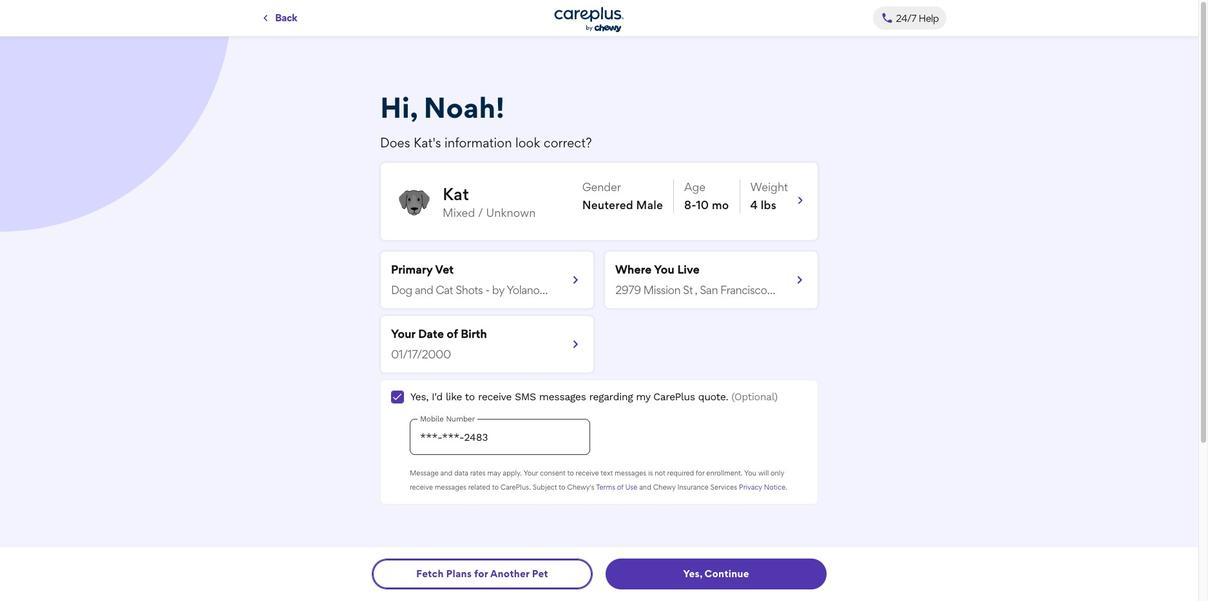 Task type: describe. For each thing, give the bounding box(es) containing it.
24/7
[[896, 12, 917, 24]]

(optional)
[[732, 391, 778, 403]]

2979 mission st  , san francisco, ca, 94110-3917
[[615, 284, 850, 297]]

sms
[[515, 391, 536, 403]]

where
[[615, 263, 652, 276]]

weight
[[751, 180, 788, 194]]

yes, for yes, continue
[[683, 568, 702, 581]]

to down may
[[492, 483, 499, 492]]

back
[[275, 12, 297, 24]]

/
[[478, 206, 483, 220]]

chewy health insurance careplus logo image
[[554, 7, 624, 32]]

plan,
[[425, 589, 441, 598]]

for right quote
[[813, 579, 822, 588]]

neutered
[[582, 198, 634, 212]]

and inside message and data rates may apply. your consent to receive text messages is not required for enrollment. you will only receive messages related to careplus. subject to chewy's
[[441, 469, 453, 478]]

kat image
[[391, 179, 438, 225]]

message
[[410, 469, 439, 478]]

share
[[542, 589, 559, 598]]

to down consent
[[559, 483, 565, 492]]

-
[[485, 284, 490, 297]]

continuing,
[[622, 599, 658, 602]]

gender
[[582, 180, 621, 194]]

Mobile Number telephone field
[[410, 420, 590, 456]]

like
[[446, 391, 462, 403]]

birth
[[461, 327, 487, 341]]

0 vertical spatial kat
[[414, 135, 433, 151]]

primary vet
[[391, 263, 454, 276]]

privacy
[[739, 483, 762, 492]]

mixed
[[443, 206, 475, 220]]

not
[[655, 469, 666, 478]]

hi,
[[380, 90, 417, 125]]

yolanovet
[[507, 284, 556, 297]]

a
[[787, 579, 791, 588]]

llc.
[[569, 570, 584, 579]]

your left the 'email'
[[472, 599, 486, 602]]

male
[[636, 198, 663, 212]]

pet
[[532, 568, 548, 581]]

where you live
[[615, 263, 700, 276]]

!
[[496, 90, 505, 125]]

to up california)
[[473, 570, 480, 579]]

for up the lemonade,
[[696, 579, 705, 588]]

pet
[[768, 589, 778, 598]]

to right like on the left bottom of the page
[[465, 391, 475, 403]]

only
[[771, 469, 784, 478]]

plans
[[446, 568, 472, 581]]

look
[[516, 135, 540, 151]]

fetch
[[416, 568, 444, 581]]

terms
[[596, 483, 615, 492]]

vet
[[794, 589, 804, 598]]

apply.
[[503, 469, 522, 478]]

chewy down that
[[558, 599, 580, 602]]

account.
[[582, 599, 610, 602]]

0 horizontal spatial with
[[457, 599, 470, 602]]

in
[[440, 579, 445, 588]]

1 horizontal spatial you
[[442, 589, 454, 598]]

services
[[711, 483, 737, 492]]

lemonade
[[540, 579, 574, 588]]

managers
[[710, 570, 741, 579]]

insurance,
[[718, 599, 751, 602]]

0 horizontal spatial the
[[684, 579, 694, 588]]

0 horizontal spatial you
[[654, 263, 675, 276]]

information for to
[[435, 570, 472, 579]]

and up address
[[526, 579, 538, 588]]

lbs
[[761, 198, 777, 212]]

quote
[[793, 579, 812, 588]]

may
[[488, 469, 501, 478]]

my
[[636, 391, 650, 403]]

0 horizontal spatial receive
[[410, 483, 433, 492]]

24/7 help button
[[873, 6, 947, 30]]

date
[[418, 327, 444, 341]]

fetch plans for another pet
[[416, 568, 548, 581]]

including
[[724, 589, 754, 598]]

vet
[[435, 263, 454, 276]]

for inside message and data rates may apply. your consent to receive text messages is not required for enrollment. you will only receive messages related to careplus. subject to chewy's
[[696, 469, 705, 478]]

yes, for yes, i'd like to receive sms messages regarding my careplus quote. (optional)
[[411, 391, 429, 403]]

careplus.
[[501, 483, 531, 492]]

to up chewy's
[[567, 469, 574, 478]]

correct?
[[544, 135, 592, 151]]

10
[[696, 198, 709, 212]]

does
[[380, 135, 410, 151]]

will
[[758, 469, 769, 478]]

by
[[492, 284, 504, 297]]

purpose
[[719, 579, 745, 588]]

1 vertical spatial and/or
[[663, 589, 685, 598]]

use
[[625, 483, 638, 492]]

of right address
[[534, 599, 540, 602]]

kat mixed / unknown
[[443, 184, 536, 220]]

trupanion up the lemonade,
[[676, 570, 708, 579]]

1 vertical spatial by
[[612, 599, 620, 602]]

("chewy
[[585, 570, 613, 579]]

obtaining
[[755, 579, 785, 588]]

1 horizontal spatial with
[[614, 589, 628, 598]]

weight 4 lbs
[[751, 180, 788, 212]]

1 vertical spatial receive
[[576, 469, 599, 478]]

of down usa,
[[747, 579, 753, 588]]

yes, continue button
[[606, 559, 827, 590]]

0 vertical spatial messages
[[539, 391, 586, 403]]

inc.
[[761, 570, 773, 579]]

of left use
[[617, 483, 624, 492]]

4
[[751, 198, 758, 212]]

lemonade,
[[686, 589, 722, 598]]

quote.
[[698, 391, 728, 403]]

and right use
[[639, 483, 651, 492]]



Task type: vqa. For each thing, say whether or not it's contained in the screenshot.
Hi,
yes



Task type: locate. For each thing, give the bounding box(es) containing it.
gender neutered male
[[582, 180, 663, 212]]

primary
[[391, 263, 433, 276]]

careplus inside by providing your information to chewy insurance services, llc. ("chewy insurance") and/or trupanion managers usa, inc. (dba trupanion insurance services, in california) ("trupanion") and lemonade insurance agency, llc ("lia") for the for the purpose of obtaining a quote for your careplus plan, you direct chewy insurance to share that information with trupanion and/or lemonade, including the pet and vet data you provided, along with your email address of your chewy account. by continuing, you direct chewy insurance, trupanion and
[[395, 589, 423, 598]]

chewy down the lemonade,
[[694, 599, 716, 602]]

's
[[433, 135, 441, 151]]

help
[[919, 12, 939, 24]]

0 vertical spatial yes,
[[411, 391, 429, 403]]

24/7 help
[[896, 12, 939, 24]]

by down agency,
[[612, 599, 620, 602]]

1 horizontal spatial services,
[[539, 570, 568, 579]]

(dba
[[774, 570, 789, 579]]

data inside by providing your information to chewy insurance services, llc. ("chewy insurance") and/or trupanion managers usa, inc. (dba trupanion insurance services, in california) ("trupanion") and lemonade insurance agency, llc ("lia") for the for the purpose of obtaining a quote for your careplus plan, you direct chewy insurance to share that information with trupanion and/or lemonade, including the pet and vet data you provided, along with your email address of your chewy account. by continuing, you direct chewy insurance, trupanion and
[[806, 589, 820, 598]]

providing
[[386, 570, 417, 579]]

trupanion up continuing,
[[629, 589, 661, 598]]

careplus
[[653, 391, 695, 403], [395, 589, 423, 598]]

chewy inside content element
[[653, 483, 676, 492]]

messages
[[539, 391, 586, 403], [615, 469, 646, 478], [435, 483, 467, 492]]

information for look
[[445, 135, 512, 151]]

1 horizontal spatial yes,
[[683, 568, 702, 581]]

2 horizontal spatial the
[[756, 589, 766, 598]]

careplus inside content element
[[653, 391, 695, 403]]

insurance down providing
[[376, 579, 408, 588]]

yes, left i'd
[[411, 391, 429, 403]]

careplus right the my
[[653, 391, 695, 403]]

st
[[683, 284, 693, 297]]

required
[[667, 469, 694, 478]]

you left will
[[744, 469, 757, 478]]

shots
[[456, 284, 483, 297]]

1 vertical spatial with
[[457, 599, 470, 602]]

0 horizontal spatial yes,
[[411, 391, 429, 403]]

2 vertical spatial messages
[[435, 483, 467, 492]]

does kat 's information look correct?
[[380, 135, 592, 151]]

dog
[[391, 284, 412, 297]]

data right vet at the right bottom of page
[[806, 589, 820, 598]]

noah
[[424, 90, 496, 125]]

related
[[468, 483, 490, 492]]

you left 'provided,'
[[391, 599, 403, 602]]

1 horizontal spatial careplus
[[653, 391, 695, 403]]

careplus up 'provided,'
[[395, 589, 423, 598]]

address
[[507, 599, 532, 602]]

you
[[442, 589, 454, 598], [391, 599, 403, 602], [660, 599, 672, 602]]

ca,
[[772, 284, 791, 297]]

your
[[391, 327, 416, 341], [524, 469, 538, 478]]

0 vertical spatial direct
[[456, 589, 475, 598]]

0 horizontal spatial data
[[454, 469, 468, 478]]

8-
[[684, 198, 696, 212]]

fetch plans for another pet button
[[372, 559, 593, 590]]

and right message
[[441, 469, 453, 478]]

2 vertical spatial receive
[[410, 483, 433, 492]]

receive left 'sms'
[[478, 391, 512, 403]]

1 horizontal spatial the
[[706, 579, 717, 588]]

services,
[[539, 570, 568, 579], [409, 579, 438, 588]]

1 horizontal spatial kat
[[443, 184, 469, 204]]

your down providing
[[379, 589, 393, 598]]

information down the noah
[[445, 135, 512, 151]]

kat right does
[[414, 135, 433, 151]]

content element
[[380, 88, 850, 505]]

1 horizontal spatial you
[[744, 469, 757, 478]]

data left rates
[[454, 469, 468, 478]]

with down agency,
[[614, 589, 628, 598]]

yes, i'd like to receive sms messages regarding my careplus quote. (optional)
[[411, 391, 778, 403]]

kat up mixed
[[443, 184, 469, 204]]

and/or
[[653, 570, 674, 579], [663, 589, 685, 598]]

("lia")
[[651, 579, 671, 588]]

yes, continue
[[683, 568, 749, 581]]

1 vertical spatial your
[[524, 469, 538, 478]]

receive up chewy's
[[576, 469, 599, 478]]

yes,
[[411, 391, 429, 403], [683, 568, 702, 581]]

yes, inside "button"
[[683, 568, 702, 581]]

kat
[[414, 135, 433, 151], [443, 184, 469, 204]]

1 horizontal spatial receive
[[478, 391, 512, 403]]

0 horizontal spatial you
[[391, 599, 403, 602]]

back button
[[252, 6, 305, 30]]

0 vertical spatial you
[[654, 263, 675, 276]]

01/17/2000
[[391, 348, 451, 362]]

.
[[786, 483, 788, 492]]

1 vertical spatial direct
[[674, 599, 692, 602]]

2979
[[615, 284, 641, 297]]

of
[[447, 327, 458, 341], [617, 483, 624, 492], [747, 579, 753, 588], [534, 599, 540, 602]]

you down ("lia")
[[660, 599, 672, 602]]

continue
[[705, 568, 749, 581]]

usa,
[[743, 570, 759, 579]]

0 horizontal spatial services,
[[409, 579, 438, 588]]

1 vertical spatial yes,
[[683, 568, 702, 581]]

2 horizontal spatial messages
[[615, 469, 646, 478]]

1 vertical spatial data
[[806, 589, 820, 598]]

your
[[419, 570, 433, 579], [379, 589, 393, 598], [472, 599, 486, 602], [542, 599, 556, 602]]

information
[[445, 135, 512, 151], [435, 570, 472, 579], [576, 589, 612, 598]]

your inside message and data rates may apply. your consent to receive text messages is not required for enrollment. you will only receive messages related to careplus. subject to chewy's
[[524, 469, 538, 478]]

by providing your information to chewy insurance services, llc. ("chewy insurance") and/or trupanion managers usa, inc. (dba trupanion insurance services, in california) ("trupanion") and lemonade insurance agency, llc ("lia") for the for the purpose of obtaining a quote for your careplus plan, you direct chewy insurance to share that information with trupanion and/or lemonade, including the pet and vet data you provided, along with your email address of your chewy account. by continuing, you direct chewy insurance, trupanion and
[[376, 570, 822, 602]]

you up mission
[[654, 263, 675, 276]]

your up 01/17/2000 on the left bottom
[[391, 327, 416, 341]]

0 vertical spatial your
[[391, 327, 416, 341]]

terms of use and chewy insurance services privacy notice .
[[596, 483, 788, 492]]

agency,
[[608, 579, 635, 588]]

direct down california)
[[456, 589, 475, 598]]

2 vertical spatial information
[[576, 589, 612, 598]]

1 horizontal spatial your
[[524, 469, 538, 478]]

hi, noah !
[[380, 90, 505, 125]]

0 vertical spatial and/or
[[653, 570, 674, 579]]

chewy down not
[[653, 483, 676, 492]]

you up along
[[442, 589, 454, 598]]

francisco,
[[721, 284, 770, 297]]

insurance down ("chewy
[[576, 579, 607, 588]]

along
[[437, 599, 455, 602]]

1 vertical spatial information
[[435, 570, 472, 579]]

0 vertical spatial data
[[454, 469, 468, 478]]

messages right 'sms'
[[539, 391, 586, 403]]

1 horizontal spatial messages
[[539, 391, 586, 403]]

2 horizontal spatial receive
[[576, 469, 599, 478]]

,
[[695, 284, 697, 297]]

insurance up address
[[501, 589, 532, 598]]

dog and cat shots - by yolanovet
[[391, 284, 556, 297]]

0 horizontal spatial direct
[[456, 589, 475, 598]]

1 vertical spatial careplus
[[395, 589, 423, 598]]

("trupanion")
[[482, 579, 524, 588]]

0 vertical spatial services,
[[539, 570, 568, 579]]

trupanion up quote
[[790, 570, 822, 579]]

mission
[[643, 284, 681, 297]]

your date of birth
[[391, 327, 487, 341]]

your up plan,
[[419, 570, 433, 579]]

yes, inside content element
[[411, 391, 429, 403]]

you inside message and data rates may apply. your consent to receive text messages is not required for enrollment. you will only receive messages related to careplus. subject to chewy's
[[744, 469, 757, 478]]

and down the 'a'
[[780, 589, 792, 598]]

0 horizontal spatial kat
[[414, 135, 433, 151]]

0 vertical spatial careplus
[[653, 391, 695, 403]]

and left cat
[[415, 284, 433, 297]]

and/or down ("lia")
[[663, 589, 685, 598]]

0 horizontal spatial careplus
[[395, 589, 423, 598]]

insurance
[[678, 483, 709, 492], [506, 570, 537, 579], [376, 579, 408, 588], [576, 579, 607, 588], [501, 589, 532, 598]]

by left providing
[[376, 570, 385, 579]]

0 vertical spatial information
[[445, 135, 512, 151]]

age
[[684, 180, 706, 194]]

yes, up the lemonade,
[[683, 568, 702, 581]]

llc
[[637, 579, 649, 588]]

another
[[490, 568, 530, 581]]

unknown
[[486, 206, 536, 220]]

message and data rates may apply. your consent to receive text messages is not required for enrollment. you will only receive messages related to careplus. subject to chewy's
[[410, 469, 784, 492]]

information up the account.
[[576, 589, 612, 598]]

0 vertical spatial receive
[[478, 391, 512, 403]]

services, up plan,
[[409, 579, 438, 588]]

chewy up the 'email'
[[476, 589, 499, 598]]

receive down message
[[410, 483, 433, 492]]

rates
[[470, 469, 486, 478]]

insurance inside content element
[[678, 483, 709, 492]]

1 horizontal spatial direct
[[674, 599, 692, 602]]

california)
[[447, 579, 480, 588]]

your down share
[[542, 599, 556, 602]]

kat inside kat mixed / unknown
[[443, 184, 469, 204]]

1 horizontal spatial data
[[806, 589, 820, 598]]

2 horizontal spatial you
[[660, 599, 672, 602]]

0 horizontal spatial messages
[[435, 483, 467, 492]]

for right ("lia")
[[673, 579, 682, 588]]

information inside content element
[[445, 135, 512, 151]]

your right apply. at the left of the page
[[524, 469, 538, 478]]

1 vertical spatial services,
[[409, 579, 438, 588]]

and/or up ("lia")
[[653, 570, 674, 579]]

services, up lemonade
[[539, 570, 568, 579]]

1 horizontal spatial by
[[612, 599, 620, 602]]

subject
[[533, 483, 557, 492]]

direct down the lemonade,
[[674, 599, 692, 602]]

1 vertical spatial messages
[[615, 469, 646, 478]]

information up in
[[435, 570, 472, 579]]

with
[[614, 589, 628, 598], [457, 599, 470, 602]]

chewy up ("trupanion")
[[482, 570, 504, 579]]

to left share
[[534, 589, 540, 598]]

of right date
[[447, 327, 458, 341]]

provided,
[[404, 599, 435, 602]]

age 8-10 mo
[[684, 180, 729, 212]]

enrollment.
[[707, 469, 743, 478]]

with down california)
[[457, 599, 470, 602]]

0 vertical spatial with
[[614, 589, 628, 598]]

1 vertical spatial kat
[[443, 184, 469, 204]]

insurance down required
[[678, 483, 709, 492]]

1 vertical spatial you
[[744, 469, 757, 478]]

0 horizontal spatial by
[[376, 570, 385, 579]]

data inside message and data rates may apply. your consent to receive text messages is not required for enrollment. you will only receive messages related to careplus. subject to chewy's
[[454, 469, 468, 478]]

and
[[415, 284, 433, 297], [441, 469, 453, 478], [639, 483, 651, 492], [526, 579, 538, 588], [780, 589, 792, 598]]

notice
[[764, 483, 786, 492]]

trupanion down the pet
[[753, 599, 785, 602]]

for up terms of use and chewy insurance services privacy notice .
[[696, 469, 705, 478]]

insurance")
[[615, 570, 651, 579]]

insurance up ("trupanion")
[[506, 570, 537, 579]]

0 horizontal spatial your
[[391, 327, 416, 341]]

that
[[561, 589, 574, 598]]

for right plans
[[474, 568, 488, 581]]

privacy notice link
[[739, 483, 786, 492]]

messages left the related
[[435, 483, 467, 492]]

san
[[700, 284, 718, 297]]

for inside button
[[474, 568, 488, 581]]

live
[[678, 263, 700, 276]]

0 vertical spatial by
[[376, 570, 385, 579]]

messages up use
[[615, 469, 646, 478]]



